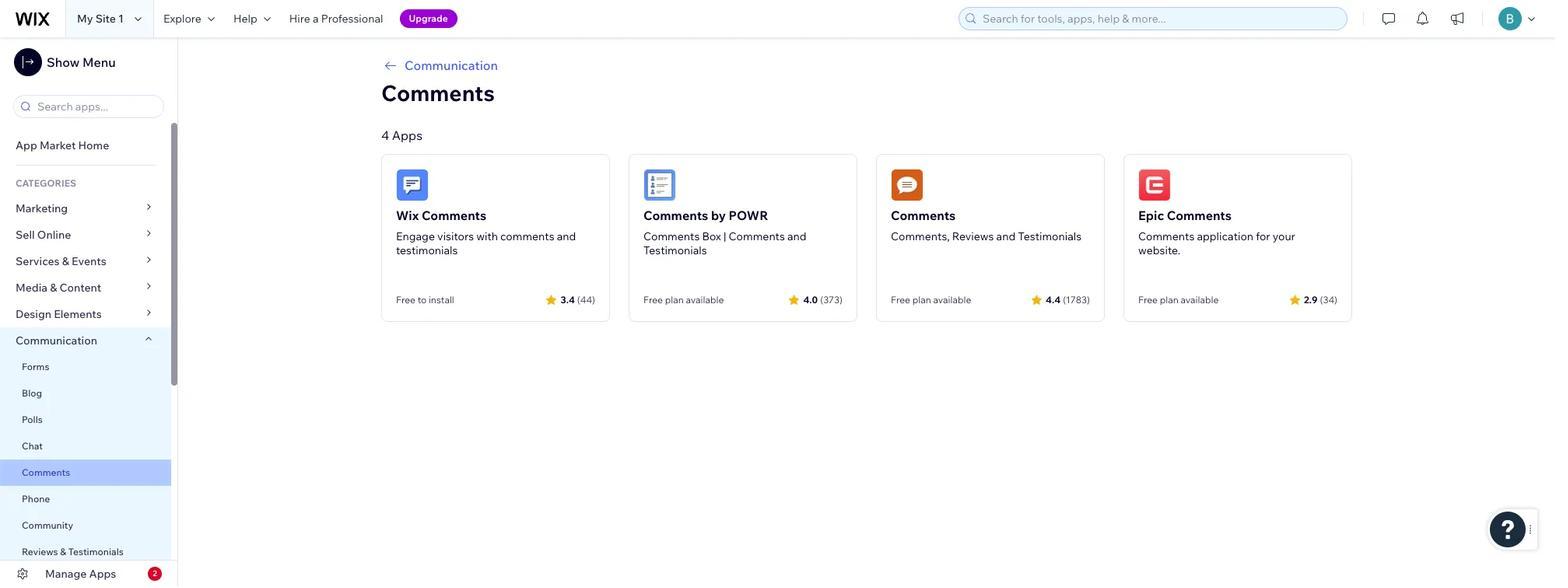 Task type: vqa. For each thing, say whether or not it's contained in the screenshot.
Communication
yes



Task type: locate. For each thing, give the bounding box(es) containing it.
comments,
[[891, 230, 950, 244]]

& for events
[[62, 254, 69, 268]]

& left events
[[62, 254, 69, 268]]

forms
[[22, 361, 49, 373]]

0 horizontal spatial apps
[[89, 567, 116, 581]]

application
[[1197, 230, 1254, 244]]

available
[[686, 294, 724, 306], [933, 294, 971, 306], [1181, 294, 1219, 306]]

(373)
[[820, 294, 843, 305]]

elements
[[54, 307, 102, 321]]

reviews
[[952, 230, 994, 244], [22, 546, 58, 558]]

comments up "comments,"
[[891, 208, 956, 223]]

1 and from the left
[[557, 230, 576, 244]]

2 horizontal spatial available
[[1181, 294, 1219, 306]]

reviews down community
[[22, 546, 58, 558]]

free down website.
[[1138, 294, 1158, 306]]

sell
[[16, 228, 35, 242]]

website.
[[1138, 244, 1181, 258]]

2 horizontal spatial free plan available
[[1138, 294, 1219, 306]]

2 horizontal spatial testimonials
[[1018, 230, 1082, 244]]

free left to
[[396, 294, 416, 306]]

available for powr
[[686, 294, 724, 306]]

by
[[711, 208, 726, 223]]

0 vertical spatial &
[[62, 254, 69, 268]]

comments down powr in the top of the page
[[729, 230, 785, 244]]

2 horizontal spatial plan
[[1160, 294, 1179, 306]]

comments by powr logo image
[[644, 169, 676, 202]]

content
[[60, 281, 101, 295]]

3 free from the left
[[891, 294, 910, 306]]

0 vertical spatial reviews
[[952, 230, 994, 244]]

0 vertical spatial communication link
[[381, 56, 1352, 75]]

1 horizontal spatial communication
[[405, 58, 498, 73]]

reviews inside sidebar element
[[22, 546, 58, 558]]

4
[[381, 128, 389, 143]]

0 vertical spatial apps
[[392, 128, 423, 143]]

comments left box
[[644, 230, 700, 244]]

& for content
[[50, 281, 57, 295]]

1 vertical spatial &
[[50, 281, 57, 295]]

help button
[[224, 0, 280, 37]]

0 horizontal spatial testimonials
[[68, 546, 124, 558]]

comments link
[[0, 460, 171, 486]]

free
[[396, 294, 416, 306], [644, 294, 663, 306], [891, 294, 910, 306], [1138, 294, 1158, 306]]

a
[[313, 12, 319, 26]]

testimonials up 4.4
[[1018, 230, 1082, 244]]

Search for tools, apps, help & more... field
[[978, 8, 1342, 30]]

2.9
[[1304, 294, 1318, 305]]

free right (44)
[[644, 294, 663, 306]]

0 horizontal spatial free plan available
[[644, 294, 724, 306]]

0 horizontal spatial communication
[[16, 334, 100, 348]]

0 horizontal spatial and
[[557, 230, 576, 244]]

1 vertical spatial reviews
[[22, 546, 58, 558]]

3 free plan available from the left
[[1138, 294, 1219, 306]]

home
[[78, 139, 109, 153]]

services & events
[[16, 254, 106, 268]]

& inside 'link'
[[62, 254, 69, 268]]

1 vertical spatial apps
[[89, 567, 116, 581]]

1 available from the left
[[686, 294, 724, 306]]

reviews & testimonials link
[[0, 539, 171, 566]]

free plan available down website.
[[1138, 294, 1219, 306]]

2 free from the left
[[644, 294, 663, 306]]

1 horizontal spatial available
[[933, 294, 971, 306]]

comments inside comments comments, reviews and testimonials
[[891, 208, 956, 223]]

install
[[429, 294, 454, 306]]

communication down upgrade button
[[405, 58, 498, 73]]

4 apps
[[381, 128, 423, 143]]

and inside comments comments, reviews and testimonials
[[997, 230, 1016, 244]]

marketing link
[[0, 195, 171, 222]]

comments up 'visitors'
[[422, 208, 487, 223]]

1 horizontal spatial reviews
[[952, 230, 994, 244]]

2 horizontal spatial and
[[997, 230, 1016, 244]]

2 and from the left
[[787, 230, 807, 244]]

communication link
[[381, 56, 1352, 75], [0, 328, 171, 354]]

testimonials
[[1018, 230, 1082, 244], [644, 244, 707, 258], [68, 546, 124, 558]]

free plan available down box
[[644, 294, 724, 306]]

reviews & testimonials
[[22, 546, 124, 558]]

media & content link
[[0, 275, 171, 301]]

and
[[557, 230, 576, 244], [787, 230, 807, 244], [997, 230, 1016, 244]]

comments up phone
[[22, 467, 70, 479]]

powr
[[729, 208, 768, 223]]

free down "comments,"
[[891, 294, 910, 306]]

1 free from the left
[[396, 294, 416, 306]]

1 horizontal spatial and
[[787, 230, 807, 244]]

1 plan from the left
[[665, 294, 684, 306]]

show menu button
[[14, 48, 116, 76]]

testimonials left |
[[644, 244, 707, 258]]

polls link
[[0, 407, 171, 433]]

free plan available
[[644, 294, 724, 306], [891, 294, 971, 306], [1138, 294, 1219, 306]]

1 vertical spatial communication link
[[0, 328, 171, 354]]

comments logo image
[[891, 169, 924, 202]]

free for comments
[[891, 294, 910, 306]]

your
[[1273, 230, 1296, 244]]

comments by powr comments box | comments and testimonials
[[644, 208, 807, 258]]

apps inside sidebar element
[[89, 567, 116, 581]]

&
[[62, 254, 69, 268], [50, 281, 57, 295], [60, 546, 66, 558]]

media
[[16, 281, 47, 295]]

testimonials up manage apps on the bottom of the page
[[68, 546, 124, 558]]

available down box
[[686, 294, 724, 306]]

and inside comments by powr comments box | comments and testimonials
[[787, 230, 807, 244]]

0 vertical spatial communication
[[405, 58, 498, 73]]

1 free plan available from the left
[[644, 294, 724, 306]]

blog
[[22, 388, 42, 399]]

4 free from the left
[[1138, 294, 1158, 306]]

1 horizontal spatial plan
[[913, 294, 931, 306]]

available down "comments,"
[[933, 294, 971, 306]]

4.4
[[1046, 294, 1061, 305]]

visitors
[[437, 230, 474, 244]]

2 available from the left
[[933, 294, 971, 306]]

free plan available down "comments,"
[[891, 294, 971, 306]]

marketing
[[16, 202, 68, 216]]

0 horizontal spatial available
[[686, 294, 724, 306]]

0 horizontal spatial reviews
[[22, 546, 58, 558]]

free plan available for reviews
[[891, 294, 971, 306]]

show
[[47, 54, 80, 70]]

events
[[72, 254, 106, 268]]

2 plan from the left
[[913, 294, 931, 306]]

apps right 4
[[392, 128, 423, 143]]

app market home
[[16, 139, 109, 153]]

apps
[[392, 128, 423, 143], [89, 567, 116, 581]]

with
[[476, 230, 498, 244]]

communication down design elements
[[16, 334, 100, 348]]

comments
[[500, 230, 554, 244]]

comments inside wix comments engage visitors with comments and testimonials
[[422, 208, 487, 223]]

testimonials inside sidebar element
[[68, 546, 124, 558]]

apps down the reviews & testimonials link
[[89, 567, 116, 581]]

3 and from the left
[[997, 230, 1016, 244]]

available down application
[[1181, 294, 1219, 306]]

2 vertical spatial &
[[60, 546, 66, 558]]

0 horizontal spatial plan
[[665, 294, 684, 306]]

phone
[[22, 493, 50, 505]]

1 vertical spatial communication
[[16, 334, 100, 348]]

plan
[[665, 294, 684, 306], [913, 294, 931, 306], [1160, 294, 1179, 306]]

3 available from the left
[[1181, 294, 1219, 306]]

design
[[16, 307, 51, 321]]

1 horizontal spatial apps
[[392, 128, 423, 143]]

2 free plan available from the left
[[891, 294, 971, 306]]

professional
[[321, 12, 383, 26]]

design elements
[[16, 307, 102, 321]]

1 horizontal spatial free plan available
[[891, 294, 971, 306]]

available for comments
[[1181, 294, 1219, 306]]

& right media in the left of the page
[[50, 281, 57, 295]]

community link
[[0, 513, 171, 539]]

1 horizontal spatial communication link
[[381, 56, 1352, 75]]

reviews right "comments,"
[[952, 230, 994, 244]]

communication
[[405, 58, 498, 73], [16, 334, 100, 348]]

0 horizontal spatial communication link
[[0, 328, 171, 354]]

& up manage
[[60, 546, 66, 558]]

1 horizontal spatial testimonials
[[644, 244, 707, 258]]

available for reviews
[[933, 294, 971, 306]]

3 plan from the left
[[1160, 294, 1179, 306]]



Task type: describe. For each thing, give the bounding box(es) containing it.
testimonials
[[396, 244, 458, 258]]

free plan available for powr
[[644, 294, 724, 306]]

4.0
[[803, 294, 818, 305]]

reviews inside comments comments, reviews and testimonials
[[952, 230, 994, 244]]

free for wix comments
[[396, 294, 416, 306]]

apps for manage apps
[[89, 567, 116, 581]]

Search apps... field
[[33, 96, 159, 118]]

my site 1
[[77, 12, 124, 26]]

sidebar element
[[0, 37, 178, 588]]

forms link
[[0, 354, 171, 381]]

sell online link
[[0, 222, 171, 248]]

free plan available for comments
[[1138, 294, 1219, 306]]

3.4 (44)
[[561, 294, 595, 305]]

polls
[[22, 414, 43, 426]]

community
[[22, 520, 73, 532]]

1
[[118, 12, 124, 26]]

epic comments logo image
[[1138, 169, 1171, 202]]

comments inside comments link
[[22, 467, 70, 479]]

media & content
[[16, 281, 101, 295]]

comments down epic
[[1138, 230, 1195, 244]]

design elements link
[[0, 301, 171, 328]]

2.9 (34)
[[1304, 294, 1338, 305]]

sell online
[[16, 228, 71, 242]]

|
[[724, 230, 726, 244]]

2
[[153, 569, 157, 579]]

explore
[[163, 12, 201, 26]]

to
[[418, 294, 427, 306]]

wix
[[396, 208, 419, 223]]

plan for reviews
[[913, 294, 931, 306]]

online
[[37, 228, 71, 242]]

and inside wix comments engage visitors with comments and testimonials
[[557, 230, 576, 244]]

comments comments, reviews and testimonials
[[891, 208, 1082, 244]]

free for epic comments
[[1138, 294, 1158, 306]]

epic comments comments application for your website.
[[1138, 208, 1296, 258]]

comments up application
[[1167, 208, 1232, 223]]

wix comments engage visitors with comments and testimonials
[[396, 208, 576, 258]]

menu
[[82, 54, 116, 70]]

epic
[[1138, 208, 1164, 223]]

4.0 (373)
[[803, 294, 843, 305]]

apps for 4 apps
[[392, 128, 423, 143]]

app market home link
[[0, 132, 171, 159]]

manage
[[45, 567, 87, 581]]

app
[[16, 139, 37, 153]]

help
[[233, 12, 257, 26]]

free for comments by powr
[[644, 294, 663, 306]]

4.4 (1783)
[[1046, 294, 1090, 305]]

comments up 4 apps
[[381, 79, 495, 107]]

(1783)
[[1063, 294, 1090, 305]]

(44)
[[577, 294, 595, 305]]

chat
[[22, 440, 43, 452]]

wix comments logo image
[[396, 169, 429, 202]]

for
[[1256, 230, 1270, 244]]

upgrade
[[409, 12, 448, 24]]

manage apps
[[45, 567, 116, 581]]

services
[[16, 254, 60, 268]]

services & events link
[[0, 248, 171, 275]]

& for testimonials
[[60, 546, 66, 558]]

(34)
[[1320, 294, 1338, 305]]

chat link
[[0, 433, 171, 460]]

hire
[[289, 12, 310, 26]]

comments down comments by powr logo
[[644, 208, 708, 223]]

blog link
[[0, 381, 171, 407]]

testimonials inside comments by powr comments box | comments and testimonials
[[644, 244, 707, 258]]

site
[[95, 12, 116, 26]]

engage
[[396, 230, 435, 244]]

hire a professional link
[[280, 0, 393, 37]]

categories
[[16, 177, 76, 189]]

plan for comments
[[1160, 294, 1179, 306]]

testimonials inside comments comments, reviews and testimonials
[[1018, 230, 1082, 244]]

communication inside sidebar element
[[16, 334, 100, 348]]

market
[[40, 139, 76, 153]]

plan for powr
[[665, 294, 684, 306]]

hire a professional
[[289, 12, 383, 26]]

box
[[702, 230, 721, 244]]

free to install
[[396, 294, 454, 306]]

3.4
[[561, 294, 575, 305]]

phone link
[[0, 486, 171, 513]]

my
[[77, 12, 93, 26]]

show menu
[[47, 54, 116, 70]]

upgrade button
[[400, 9, 457, 28]]



